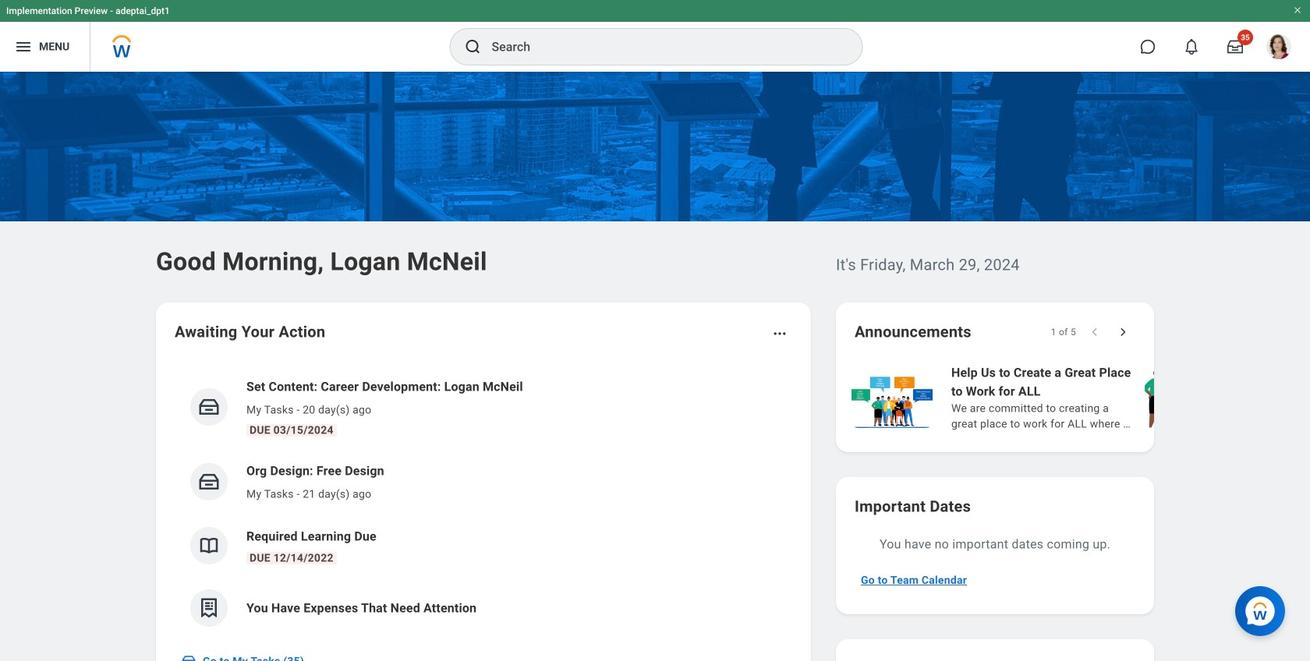 Task type: locate. For each thing, give the bounding box(es) containing it.
inbox image
[[197, 471, 221, 494], [181, 654, 197, 662]]

status
[[1052, 326, 1077, 339]]

inbox large image
[[1228, 39, 1244, 55]]

chevron right small image
[[1116, 325, 1131, 340]]

0 vertical spatial inbox image
[[197, 471, 221, 494]]

notifications large image
[[1184, 39, 1200, 55]]

search image
[[464, 37, 483, 56]]

0 horizontal spatial list
[[175, 365, 793, 640]]

Search Workday  search field
[[492, 30, 831, 64]]

book open image
[[197, 534, 221, 558]]

0 horizontal spatial inbox image
[[181, 654, 197, 662]]

1 horizontal spatial inbox image
[[197, 471, 221, 494]]

list
[[849, 362, 1311, 434], [175, 365, 793, 640]]

dashboard expenses image
[[197, 597, 221, 620]]

main content
[[0, 72, 1311, 662]]

inbox image
[[197, 396, 221, 419]]

1 horizontal spatial list
[[849, 362, 1311, 434]]

banner
[[0, 0, 1311, 72]]



Task type: vqa. For each thing, say whether or not it's contained in the screenshot.
1
no



Task type: describe. For each thing, give the bounding box(es) containing it.
close environment banner image
[[1294, 5, 1303, 15]]

inbox image inside list
[[197, 471, 221, 494]]

1 vertical spatial inbox image
[[181, 654, 197, 662]]

chevron left small image
[[1088, 325, 1103, 340]]

justify image
[[14, 37, 33, 56]]

related actions image
[[772, 326, 788, 342]]

profile logan mcneil image
[[1267, 34, 1292, 62]]



